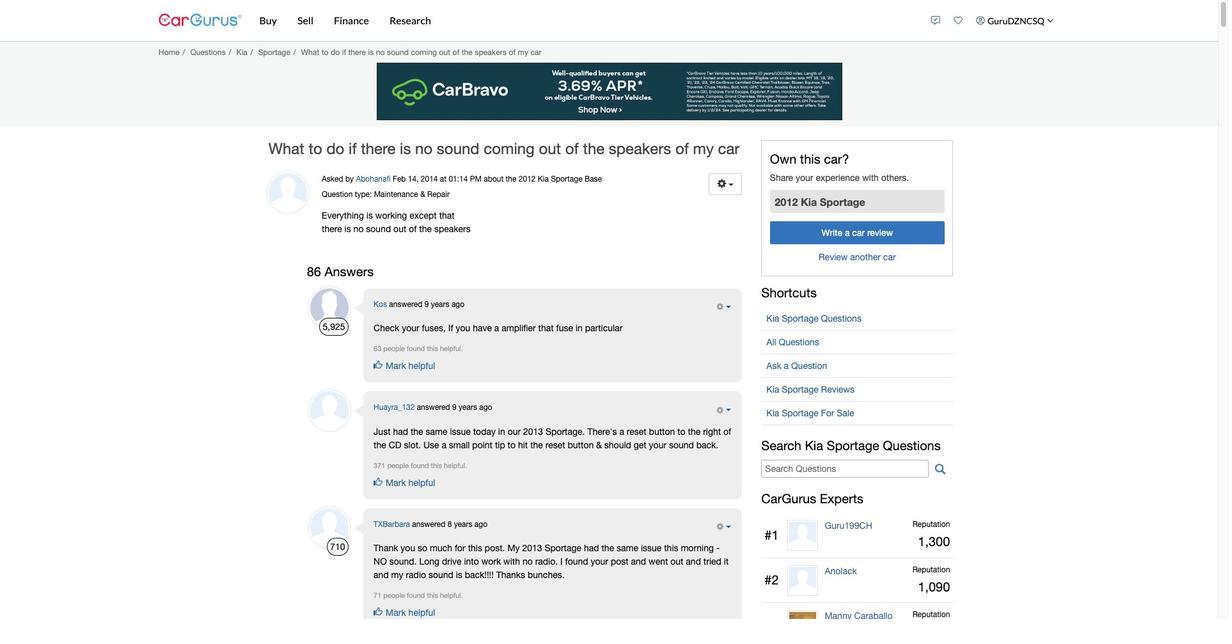 Task type: describe. For each thing, give the bounding box(es) containing it.
found for for
[[407, 592, 425, 600]]

is inside thank you so much for this post.  my 2013 sportage had the same issue this morning - no sound.  long drive into work with no radio.  i found your post and went out and tried it and my radio sound is back!!!!  thanks bunches.
[[456, 570, 463, 581]]

no
[[374, 557, 387, 567]]

pm
[[470, 175, 482, 184]]

0 vertical spatial coming
[[411, 47, 437, 57]]

71 people found this  helpful.
[[374, 592, 463, 600]]

reputation 1,090
[[913, 565, 951, 594]]

huayra_132 answered 9 years ago
[[374, 403, 492, 412]]

1 vertical spatial if
[[349, 139, 357, 157]]

asked by abohanafi feb 14, 2014 at 01:14 pm about the 2012 kia sportage base question type: maintenance & repair
[[322, 175, 602, 199]]

01:14
[[449, 175, 468, 184]]

questions link
[[190, 47, 226, 57]]

research button
[[379, 0, 441, 41]]

0 vertical spatial there
[[348, 47, 366, 57]]

kia down 'ask'
[[767, 384, 780, 395]]

1 vertical spatial there
[[361, 139, 396, 157]]

own this car? share your experience with others.
[[770, 152, 909, 183]]

went
[[649, 557, 668, 567]]

2 horizontal spatial my
[[693, 139, 714, 157]]

people for check your fuses, if you have a amplifier that fuse in particular
[[384, 345, 405, 353]]

the inside everything is working except that there is no sound out of the speakers
[[419, 224, 432, 234]]

1 horizontal spatial you
[[456, 323, 471, 334]]

mark for check your fuses, if you have a amplifier that fuse in particular
[[386, 361, 406, 371]]

search kia sportage questions
[[762, 438, 941, 453]]

there inside everything is working except that there is no sound out of the speakers
[[322, 224, 342, 234]]

mark helpful link for check your fuses, if you have a amplifier that fuse in particular
[[374, 361, 435, 371]]

right
[[703, 427, 721, 437]]

huayra_132
[[374, 403, 415, 412]]

kia sportage questions
[[767, 313, 862, 324]]

2013 for my
[[522, 544, 542, 554]]

particular
[[585, 323, 623, 334]]

advertisement region
[[377, 63, 843, 120]]

this down long
[[427, 592, 438, 600]]

is down finance popup button
[[368, 47, 374, 57]]

0 vertical spatial what
[[301, 47, 320, 57]]

kia sportage reviews link
[[762, 378, 954, 401]]

asked
[[322, 175, 343, 184]]

sportage down experience
[[820, 196, 866, 209]]

kos link
[[374, 300, 387, 309]]

sportage inside kia sportage reviews link
[[782, 384, 819, 395]]

2 horizontal spatial and
[[686, 557, 701, 567]]

this up the into
[[468, 544, 483, 554]]

mark helpful link for just had the same issue today in  our 2013 sportage. there's a reset  button to the right of the cd slot.  use a small point tip to hit the reset  button & should get your sound  back.
[[374, 478, 435, 488]]

about
[[484, 175, 504, 184]]

a inside 'link'
[[845, 228, 850, 238]]

kia sportage reviews
[[767, 384, 855, 395]]

answered for the
[[417, 403, 450, 412]]

2 / from the left
[[229, 47, 231, 57]]

mark helpful for had
[[386, 478, 435, 488]]

to up asked
[[309, 139, 322, 157]]

user icon image
[[977, 16, 986, 25]]

found for you
[[407, 345, 425, 353]]

is up feb
[[400, 139, 411, 157]]

63 people found this  helpful.
[[374, 345, 463, 353]]

at
[[440, 175, 447, 184]]

experts
[[820, 491, 864, 506]]

cargurus logo homepage link link
[[158, 2, 242, 39]]

gurudzncsq
[[988, 15, 1045, 26]]

tip
[[495, 440, 505, 450]]

this down fuses, on the left bottom
[[427, 345, 438, 353]]

all questions
[[767, 337, 820, 347]]

63
[[374, 345, 382, 353]]

a right have
[[495, 323, 499, 334]]

this inside own this car? share your experience with others.
[[800, 152, 821, 167]]

review another car
[[819, 252, 896, 262]]

this down use
[[431, 462, 442, 470]]

helpful for so
[[409, 608, 435, 618]]

radio.
[[535, 557, 558, 567]]

question inside asked by abohanafi feb 14, 2014 at 01:14 pm about the 2012 kia sportage base question type: maintenance & repair
[[322, 190, 353, 199]]

1 horizontal spatial 2012
[[775, 196, 798, 209]]

questions up ask a question
[[779, 337, 820, 347]]

have
[[473, 323, 492, 334]]

fuses,
[[422, 323, 446, 334]]

abohanafi link
[[356, 175, 391, 184]]

1 horizontal spatial coming
[[484, 139, 535, 157]]

helpful. for you
[[440, 345, 463, 353]]

-
[[717, 544, 720, 554]]

all
[[767, 337, 777, 347]]

sportage down buy popup button
[[258, 47, 291, 57]]

long
[[419, 557, 440, 567]]

14,
[[408, 175, 419, 184]]

thank you so much for this post.  my 2013 sportage had the same issue this morning - no sound.  long drive into work with no radio.  i found your post and went out and tried it and my radio sound is back!!!!  thanks bunches.
[[374, 544, 729, 581]]

no inside everything is working except that there is no sound out of the speakers
[[354, 224, 364, 234]]

everything
[[322, 211, 364, 221]]

back!!!!
[[465, 570, 494, 581]]

same inside thank you so much for this post.  my 2013 sportage had the same issue this morning - no sound.  long drive into work with no radio.  i found your post and went out and tried it and my radio sound is back!!!!  thanks bunches.
[[617, 544, 639, 554]]

1 / from the left
[[183, 47, 185, 57]]

mark for thank you so much for this post.  my 2013 sportage had the same issue this morning - no sound.  long drive into work with no radio.  i found your post and went out and tried it and my radio sound is back!!!!  thanks bunches.
[[386, 608, 406, 618]]

ask a question
[[767, 361, 828, 371]]

hit
[[518, 440, 528, 450]]

txbarbara answered 8 years ago
[[374, 520, 488, 529]]

same inside just had the same issue today in  our 2013 sportage. there's a reset  button to the right of the cd slot.  use a small point tip to hit the reset  button & should get your sound  back.
[[426, 427, 448, 437]]

to left the "hit"
[[508, 440, 516, 450]]

work
[[482, 557, 501, 567]]

the inside thank you so much for this post.  my 2013 sportage had the same issue this morning - no sound.  long drive into work with no radio.  i found your post and went out and tried it and my radio sound is back!!!!  thanks bunches.
[[602, 544, 614, 554]]

my
[[508, 544, 520, 554]]

speakers for there
[[609, 139, 671, 157]]

Search Questions text field
[[762, 460, 929, 478]]

home link
[[159, 47, 180, 57]]

question inside shortcuts menu
[[792, 361, 828, 371]]

shortcuts menu
[[762, 307, 954, 425]]

huayra_132 link
[[374, 403, 415, 412]]

reputation 1,300
[[913, 520, 951, 549]]

by
[[346, 175, 354, 184]]

working
[[376, 211, 407, 221]]

cargurus experts
[[762, 491, 864, 506]]

another
[[851, 252, 881, 262]]

0 horizontal spatial reset
[[546, 440, 565, 450]]

post.
[[485, 544, 505, 554]]

of inside just had the same issue today in  our 2013 sportage. there's a reset  button to the right of the cd slot.  use a small point tip to hit the reset  button & should get your sound  back.
[[724, 427, 732, 437]]

371
[[374, 462, 386, 470]]

sportage inside kia sportage questions link
[[782, 313, 819, 324]]

helpful for the
[[409, 478, 435, 488]]

sportage up search questions text box
[[827, 438, 880, 453]]

answers
[[325, 264, 374, 279]]

cargurus
[[762, 491, 817, 506]]

abohanafi
[[356, 175, 391, 184]]

sound inside thank you so much for this post.  my 2013 sportage had the same issue this morning - no sound.  long drive into work with no radio.  i found your post and went out and tried it and my radio sound is back!!!!  thanks bunches.
[[429, 570, 454, 581]]

into
[[464, 557, 479, 567]]

your inside own this car? share your experience with others.
[[796, 173, 814, 183]]

a up the should
[[620, 427, 625, 437]]

sell
[[298, 14, 314, 26]]

today
[[473, 427, 496, 437]]

answered for fuses,
[[389, 300, 423, 309]]

what to do if there is no sound coming out of the speakers of my car
[[269, 139, 740, 157]]

with inside thank you so much for this post.  my 2013 sportage had the same issue this morning - no sound.  long drive into work with no radio.  i found your post and went out and tried it and my radio sound is back!!!!  thanks bunches.
[[504, 557, 520, 567]]

your up 63 people found this  helpful. on the left of page
[[402, 323, 420, 334]]

questions up "all questions" link
[[821, 313, 862, 324]]

ask a question link
[[762, 354, 954, 377]]

kia inside asked by abohanafi feb 14, 2014 at 01:14 pm about the 2012 kia sportage base question type: maintenance & repair
[[538, 175, 549, 184]]

so
[[418, 544, 428, 554]]

to left 'right'
[[678, 427, 686, 437]]

sound up 01:14
[[437, 139, 480, 157]]

saved cars image
[[954, 16, 963, 25]]

mark helpful for your
[[386, 361, 435, 371]]

kia link
[[236, 47, 248, 57]]

your inside just had the same issue today in  our 2013 sportage. there's a reset  button to the right of the cd slot.  use a small point tip to hit the reset  button & should get your sound  back.
[[649, 440, 667, 450]]

kia sportage for sale link
[[762, 402, 954, 425]]

in inside just had the same issue today in  our 2013 sportage. there's a reset  button to the right of the cd slot.  use a small point tip to hit the reset  button & should get your sound  back.
[[498, 427, 505, 437]]

helpful for fuses,
[[409, 361, 435, 371]]

1 horizontal spatial in
[[576, 323, 583, 334]]

mark helpful link for thank you so much for this post.  my 2013 sportage had the same issue this morning - no sound.  long drive into work with no radio.  i found your post and went out and tried it and my radio sound is back!!!!  thanks bunches.
[[374, 608, 435, 618]]

sportage inside kia sportage for sale link
[[782, 408, 819, 418]]

2013 for our
[[523, 427, 543, 437]]

years for for
[[454, 520, 473, 529]]

had inside just had the same issue today in  our 2013 sportage. there's a reset  button to the right of the cd slot.  use a small point tip to hit the reset  button & should get your sound  back.
[[393, 427, 408, 437]]

0 vertical spatial do
[[331, 47, 340, 57]]

sportage link
[[258, 47, 291, 57]]

i
[[561, 557, 563, 567]]

& inside just had the same issue today in  our 2013 sportage. there's a reset  button to the right of the cd slot.  use a small point tip to hit the reset  button & should get your sound  back.
[[597, 440, 602, 450]]

thank
[[374, 544, 398, 554]]

tried
[[704, 557, 722, 567]]

home
[[159, 47, 180, 57]]



Task type: vqa. For each thing, say whether or not it's contained in the screenshot.
EV400
no



Task type: locate. For each thing, give the bounding box(es) containing it.
2012 kia sportage
[[775, 196, 866, 209]]

2 reputation from the top
[[913, 565, 951, 574]]

small
[[449, 440, 470, 450]]

chevron down image
[[1047, 17, 1054, 24]]

1 horizontal spatial question
[[792, 361, 828, 371]]

0 vertical spatial you
[[456, 323, 471, 334]]

own
[[770, 152, 797, 167]]

sportage up i
[[545, 544, 582, 554]]

2 vertical spatial my
[[391, 570, 404, 581]]

0 horizontal spatial and
[[374, 570, 389, 581]]

3 mark helpful link from the top
[[374, 608, 435, 618]]

9 for if
[[425, 300, 429, 309]]

this up went
[[664, 544, 679, 554]]

& down the there's at the bottom of the page
[[597, 440, 602, 450]]

car?
[[824, 152, 850, 167]]

people right 371
[[387, 462, 409, 470]]

years for issue
[[459, 403, 477, 412]]

much
[[430, 544, 452, 554]]

0 vertical spatial in
[[576, 323, 583, 334]]

review
[[819, 252, 848, 262]]

you up sound.
[[401, 544, 415, 554]]

helpful. for for
[[440, 592, 463, 600]]

kia left sportage link
[[236, 47, 248, 57]]

1 reputation from the top
[[913, 520, 951, 529]]

issue inside thank you so much for this post.  my 2013 sportage had the same issue this morning - no sound.  long drive into work with no radio.  i found your post and went out and tried it and my radio sound is back!!!!  thanks bunches.
[[641, 544, 662, 554]]

1 mark from the top
[[386, 361, 406, 371]]

there down everything
[[322, 224, 342, 234]]

if
[[342, 47, 346, 57], [349, 139, 357, 157]]

86
[[307, 264, 321, 279]]

0 vertical spatial that
[[439, 211, 455, 221]]

just
[[374, 427, 391, 437]]

reputation for 1,300
[[913, 520, 951, 529]]

1 vertical spatial same
[[617, 544, 639, 554]]

all questions link
[[762, 331, 954, 354]]

helpful down 63 people found this  helpful. on the left of page
[[409, 361, 435, 371]]

2013
[[523, 427, 543, 437], [522, 544, 542, 554]]

check your fuses, if you have a amplifier that fuse in particular
[[374, 323, 623, 334]]

1 vertical spatial question
[[792, 361, 828, 371]]

1 vertical spatial had
[[584, 544, 599, 554]]

is down everything
[[345, 224, 351, 234]]

cargurus logo homepage link image
[[158, 2, 242, 39]]

9 up fuses, on the left bottom
[[425, 300, 429, 309]]

menu bar
[[242, 0, 925, 41]]

2 mark helpful from the top
[[386, 478, 435, 488]]

helpful down 71 people found this  helpful.
[[409, 608, 435, 618]]

2 helpful from the top
[[409, 478, 435, 488]]

2 horizontal spatial speakers
[[609, 139, 671, 157]]

helpful. down if
[[440, 345, 463, 353]]

2 vertical spatial people
[[384, 592, 405, 600]]

people right 71
[[384, 592, 405, 600]]

reset down sportage.
[[546, 440, 565, 450]]

write a car review link
[[770, 221, 945, 245]]

menu bar containing buy
[[242, 0, 925, 41]]

experience
[[816, 173, 860, 183]]

and down morning
[[686, 557, 701, 567]]

guru199ch
[[825, 521, 873, 531]]

sound left back.
[[669, 440, 694, 450]]

0 vertical spatial had
[[393, 427, 408, 437]]

years for you
[[431, 300, 450, 309]]

0 horizontal spatial that
[[439, 211, 455, 221]]

2 vertical spatial mark helpful link
[[374, 608, 435, 618]]

#1
[[765, 528, 779, 542]]

0 horizontal spatial issue
[[450, 427, 471, 437]]

gurudzncsq menu
[[925, 3, 1061, 38]]

0 vertical spatial speakers
[[475, 47, 507, 57]]

1 horizontal spatial my
[[518, 47, 529, 57]]

with left "others."
[[863, 173, 879, 183]]

1 vertical spatial years
[[459, 403, 477, 412]]

0 horizontal spatial with
[[504, 557, 520, 567]]

sportage down "kia sportage reviews"
[[782, 408, 819, 418]]

reputation
[[913, 520, 951, 529], [913, 565, 951, 574]]

2 mark helpful link from the top
[[374, 478, 435, 488]]

9
[[425, 300, 429, 309], [452, 403, 457, 412]]

people
[[384, 345, 405, 353], [387, 462, 409, 470], [384, 592, 405, 600]]

of inside everything is working except that there is no sound out of the speakers
[[409, 224, 417, 234]]

to down sell dropdown button
[[322, 47, 329, 57]]

0 horizontal spatial question
[[322, 190, 353, 199]]

amplifier
[[502, 323, 536, 334]]

finance button
[[324, 0, 379, 41]]

and
[[631, 557, 646, 567], [686, 557, 701, 567], [374, 570, 389, 581]]

371 people found this  helpful.
[[374, 462, 467, 470]]

2 vertical spatial answered
[[412, 520, 446, 529]]

drive
[[442, 557, 462, 567]]

no left radio.
[[523, 557, 533, 567]]

answered right kos
[[389, 300, 423, 309]]

answered for so
[[412, 520, 446, 529]]

0 vertical spatial reset
[[627, 427, 647, 437]]

kia up search
[[767, 408, 780, 418]]

slot.
[[404, 440, 421, 450]]

1 horizontal spatial speakers
[[475, 47, 507, 57]]

feb
[[393, 175, 406, 184]]

years right 8
[[454, 520, 473, 529]]

and down no
[[374, 570, 389, 581]]

1 horizontal spatial reset
[[627, 427, 647, 437]]

there down finance popup button
[[348, 47, 366, 57]]

1 vertical spatial people
[[387, 462, 409, 470]]

that left fuse
[[539, 323, 554, 334]]

in left our
[[498, 427, 505, 437]]

sound down working at the left
[[366, 224, 391, 234]]

mark helpful link down 71 people found this  helpful.
[[374, 608, 435, 618]]

1 vertical spatial mark helpful link
[[374, 478, 435, 488]]

710
[[330, 542, 345, 552]]

people right 63
[[384, 345, 405, 353]]

button down sportage.
[[568, 440, 594, 450]]

1 vertical spatial mark helpful
[[386, 478, 435, 488]]

do
[[331, 47, 340, 57], [327, 139, 345, 157]]

helpful down 371 people found this  helpful. at left bottom
[[409, 478, 435, 488]]

out inside thank you so much for this post.  my 2013 sportage had the same issue this morning - no sound.  long drive into work with no radio.  i found your post and went out and tried it and my radio sound is back!!!!  thanks bunches.
[[671, 557, 684, 567]]

2012 down share
[[775, 196, 798, 209]]

ago for this
[[475, 520, 488, 529]]

2 vertical spatial helpful.
[[440, 592, 463, 600]]

no
[[376, 47, 385, 57], [415, 139, 433, 157], [354, 224, 364, 234], [523, 557, 533, 567]]

no up 2014 in the left of the page
[[415, 139, 433, 157]]

a right use
[[442, 440, 447, 450]]

1 vertical spatial in
[[498, 427, 505, 437]]

kia down experience
[[801, 196, 817, 209]]

sale
[[837, 408, 855, 418]]

reviews
[[821, 384, 855, 395]]

this left car?
[[800, 152, 821, 167]]

0 horizontal spatial 2012
[[519, 175, 536, 184]]

your inside thank you so much for this post.  my 2013 sportage had the same issue this morning - no sound.  long drive into work with no radio.  i found your post and went out and tried it and my radio sound is back!!!!  thanks bunches.
[[591, 557, 609, 567]]

1 horizontal spatial with
[[863, 173, 879, 183]]

questions down cargurus logo homepage link link
[[190, 47, 226, 57]]

the inside asked by abohanafi feb 14, 2014 at 01:14 pm about the 2012 kia sportage base question type: maintenance & repair
[[506, 175, 517, 184]]

is down the drive
[[456, 570, 463, 581]]

3 mark from the top
[[386, 608, 406, 618]]

answered left 8
[[412, 520, 446, 529]]

review
[[868, 228, 893, 238]]

/ right sportage link
[[293, 47, 296, 57]]

car
[[531, 47, 542, 57], [718, 139, 740, 157], [853, 228, 865, 238], [884, 252, 896, 262]]

found
[[407, 345, 425, 353], [411, 462, 429, 470], [565, 557, 589, 567], [407, 592, 425, 600]]

ago for today
[[479, 403, 492, 412]]

1 vertical spatial with
[[504, 557, 520, 567]]

2012 right about
[[519, 175, 536, 184]]

coming down research popup button
[[411, 47, 437, 57]]

1 mark helpful from the top
[[386, 361, 435, 371]]

0 vertical spatial same
[[426, 427, 448, 437]]

type:
[[355, 190, 372, 199]]

1 vertical spatial you
[[401, 544, 415, 554]]

this
[[800, 152, 821, 167], [427, 345, 438, 353], [431, 462, 442, 470], [468, 544, 483, 554], [664, 544, 679, 554], [427, 592, 438, 600]]

no down finance popup button
[[376, 47, 385, 57]]

question down asked
[[322, 190, 353, 199]]

my inside thank you so much for this post.  my 2013 sportage had the same issue this morning - no sound.  long drive into work with no radio.  i found your post and went out and tried it and my radio sound is back!!!!  thanks bunches.
[[391, 570, 404, 581]]

sportage inside thank you so much for this post.  my 2013 sportage had the same issue this morning - no sound.  long drive into work with no radio.  i found your post and went out and tried it and my radio sound is back!!!!  thanks bunches.
[[545, 544, 582, 554]]

coming up about
[[484, 139, 535, 157]]

0 horizontal spatial my
[[391, 570, 404, 581]]

same up post
[[617, 544, 639, 554]]

1 vertical spatial mark
[[386, 478, 406, 488]]

answered up use
[[417, 403, 450, 412]]

0 horizontal spatial speakers
[[434, 224, 471, 234]]

0 horizontal spatial you
[[401, 544, 415, 554]]

found down fuses, on the left bottom
[[407, 345, 425, 353]]

4 / from the left
[[293, 47, 296, 57]]

is left working at the left
[[367, 211, 373, 221]]

0 vertical spatial 2012
[[519, 175, 536, 184]]

reputation for 1,090
[[913, 565, 951, 574]]

5,925
[[323, 322, 345, 332]]

ask
[[767, 361, 782, 371]]

0 vertical spatial issue
[[450, 427, 471, 437]]

get
[[634, 440, 647, 450]]

that inside everything is working except that there is no sound out of the speakers
[[439, 211, 455, 221]]

it
[[724, 557, 729, 567]]

mark down 71 people found this  helpful.
[[386, 608, 406, 618]]

people for thank you so much for this post.  my 2013 sportage had the same issue this morning - no sound.  long drive into work with no radio.  i found your post and went out and tried it and my radio sound is back!!!!  thanks bunches.
[[384, 592, 405, 600]]

out inside everything is working except that there is no sound out of the speakers
[[394, 224, 407, 234]]

sportage inside asked by abohanafi feb 14, 2014 at 01:14 pm about the 2012 kia sportage base question type: maintenance & repair
[[551, 175, 583, 184]]

0 vertical spatial button
[[649, 427, 675, 437]]

1 vertical spatial coming
[[484, 139, 535, 157]]

0 vertical spatial people
[[384, 345, 405, 353]]

do up asked
[[327, 139, 345, 157]]

ago up post.
[[475, 520, 488, 529]]

1 vertical spatial 9
[[452, 403, 457, 412]]

check
[[374, 323, 400, 334]]

3 / from the left
[[251, 47, 253, 57]]

fuse
[[556, 323, 573, 334]]

reputation up 1,090
[[913, 565, 951, 574]]

& inside asked by abohanafi feb 14, 2014 at 01:14 pm about the 2012 kia sportage base question type: maintenance & repair
[[421, 190, 425, 199]]

question up "kia sportage reviews"
[[792, 361, 828, 371]]

no inside thank you so much for this post.  my 2013 sportage had the same issue this morning - no sound.  long drive into work with no radio.  i found your post and went out and tried it and my radio sound is back!!!!  thanks bunches.
[[523, 557, 533, 567]]

post
[[611, 557, 629, 567]]

questions down kia sportage for sale link
[[883, 438, 941, 453]]

/ right home
[[183, 47, 185, 57]]

2 vertical spatial years
[[454, 520, 473, 529]]

for
[[455, 544, 466, 554]]

helpful. down the drive
[[440, 592, 463, 600]]

years
[[431, 300, 450, 309], [459, 403, 477, 412], [454, 520, 473, 529]]

a inside shortcuts menu
[[784, 361, 789, 371]]

2 vertical spatial mark
[[386, 608, 406, 618]]

1 vertical spatial &
[[597, 440, 602, 450]]

1 horizontal spatial issue
[[641, 544, 662, 554]]

issue
[[450, 427, 471, 437], [641, 544, 662, 554]]

mark helpful down 71 people found this  helpful.
[[386, 608, 435, 618]]

0 horizontal spatial button
[[568, 440, 594, 450]]

ago up today
[[479, 403, 492, 412]]

1 vertical spatial button
[[568, 440, 594, 450]]

sound down the drive
[[429, 570, 454, 581]]

ago up if
[[452, 300, 465, 309]]

kia right about
[[538, 175, 549, 184]]

mark helpful
[[386, 361, 435, 371], [386, 478, 435, 488], [386, 608, 435, 618]]

button left 'right'
[[649, 427, 675, 437]]

/ right kia link
[[251, 47, 253, 57]]

0 horizontal spatial 9
[[425, 300, 429, 309]]

kia down kia sportage for sale
[[805, 438, 824, 453]]

for
[[821, 408, 835, 418]]

1 horizontal spatial if
[[349, 139, 357, 157]]

1 vertical spatial answered
[[417, 403, 450, 412]]

buy
[[260, 14, 277, 26]]

#2
[[765, 573, 779, 588]]

bunches.
[[528, 570, 565, 581]]

2 mark from the top
[[386, 478, 406, 488]]

0 vertical spatial question
[[322, 190, 353, 199]]

ago for have
[[452, 300, 465, 309]]

helpful. for issue
[[444, 462, 467, 470]]

sportage down ask a question
[[782, 384, 819, 395]]

3 helpful from the top
[[409, 608, 435, 618]]

0 horizontal spatial coming
[[411, 47, 437, 57]]

a right write on the right of the page
[[845, 228, 850, 238]]

0 vertical spatial mark helpful link
[[374, 361, 435, 371]]

1 vertical spatial issue
[[641, 544, 662, 554]]

kia
[[236, 47, 248, 57], [538, 175, 549, 184], [801, 196, 817, 209], [767, 313, 780, 324], [767, 384, 780, 395], [767, 408, 780, 418], [805, 438, 824, 453]]

sound inside everything is working except that there is no sound out of the speakers
[[366, 224, 391, 234]]

with up thanks
[[504, 557, 520, 567]]

had inside thank you so much for this post.  my 2013 sportage had the same issue this morning - no sound.  long drive into work with no radio.  i found your post and went out and tried it and my radio sound is back!!!!  thanks bunches.
[[584, 544, 599, 554]]

sell button
[[287, 0, 324, 41]]

issue up small
[[450, 427, 471, 437]]

mark helpful for you
[[386, 608, 435, 618]]

1 vertical spatial reputation
[[913, 565, 951, 574]]

2 vertical spatial ago
[[475, 520, 488, 529]]

3 mark helpful from the top
[[386, 608, 435, 618]]

txbarbara
[[374, 520, 410, 529]]

mark helpful link down 63 people found this  helpful. on the left of page
[[374, 361, 435, 371]]

sound down research popup button
[[387, 47, 409, 57]]

mark for just had the same issue today in  our 2013 sportage. there's a reset  button to the right of the cd slot.  use a small point tip to hit the reset  button & should get your sound  back.
[[386, 478, 406, 488]]

point
[[473, 440, 493, 450]]

share
[[770, 173, 794, 183]]

1 horizontal spatial same
[[617, 544, 639, 554]]

1 horizontal spatial and
[[631, 557, 646, 567]]

found for issue
[[411, 462, 429, 470]]

2013 up the "hit"
[[523, 427, 543, 437]]

0 vertical spatial mark
[[386, 361, 406, 371]]

mark down 371 people found this  helpful. at left bottom
[[386, 478, 406, 488]]

86 answers
[[307, 264, 374, 279]]

reset up get
[[627, 427, 647, 437]]

0 vertical spatial ago
[[452, 300, 465, 309]]

& left the 'repair' on the top left of page
[[421, 190, 425, 199]]

issue inside just had the same issue today in  our 2013 sportage. there's a reset  button to the right of the cd slot.  use a small point tip to hit the reset  button & should get your sound  back.
[[450, 427, 471, 437]]

0 vertical spatial if
[[342, 47, 346, 57]]

if up by
[[349, 139, 357, 157]]

speakers inside everything is working except that there is no sound out of the speakers
[[434, 224, 471, 234]]

issue up went
[[641, 544, 662, 554]]

1 vertical spatial helpful.
[[444, 462, 467, 470]]

0 horizontal spatial had
[[393, 427, 408, 437]]

reputation up 1,300
[[913, 520, 951, 529]]

my
[[518, 47, 529, 57], [693, 139, 714, 157], [391, 570, 404, 581]]

1 vertical spatial speakers
[[609, 139, 671, 157]]

0 horizontal spatial &
[[421, 190, 425, 199]]

2 vertical spatial mark helpful
[[386, 608, 435, 618]]

0 vertical spatial my
[[518, 47, 529, 57]]

0 horizontal spatial same
[[426, 427, 448, 437]]

kia up all
[[767, 313, 780, 324]]

0 vertical spatial answered
[[389, 300, 423, 309]]

0 vertical spatial helpful.
[[440, 345, 463, 353]]

ago
[[452, 300, 465, 309], [479, 403, 492, 412], [475, 520, 488, 529]]

you inside thank you so much for this post.  my 2013 sportage had the same issue this morning - no sound.  long drive into work with no radio.  i found your post and went out and tried it and my radio sound is back!!!!  thanks bunches.
[[401, 544, 415, 554]]

0 vertical spatial years
[[431, 300, 450, 309]]

found inside thank you so much for this post.  my 2013 sportage had the same issue this morning - no sound.  long drive into work with no radio.  i found your post and went out and tried it and my radio sound is back!!!!  thanks bunches.
[[565, 557, 589, 567]]

there
[[348, 47, 366, 57], [361, 139, 396, 157], [322, 224, 342, 234]]

your left post
[[591, 557, 609, 567]]

1 vertical spatial reset
[[546, 440, 565, 450]]

found right i
[[565, 557, 589, 567]]

base
[[585, 175, 602, 184]]

0 vertical spatial &
[[421, 190, 425, 199]]

with inside own this car? share your experience with others.
[[863, 173, 879, 183]]

2 vertical spatial there
[[322, 224, 342, 234]]

1 helpful from the top
[[409, 361, 435, 371]]

0 vertical spatial 9
[[425, 300, 429, 309]]

in
[[576, 323, 583, 334], [498, 427, 505, 437]]

speakers
[[475, 47, 507, 57], [609, 139, 671, 157], [434, 224, 471, 234]]

9 for same
[[452, 403, 457, 412]]

0 vertical spatial 2013
[[523, 427, 543, 437]]

mark helpful link down 371 people found this  helpful. at left bottom
[[374, 478, 435, 488]]

mark helpful down 371 people found this  helpful. at left bottom
[[386, 478, 435, 488]]

a right 'ask'
[[784, 361, 789, 371]]

radio
[[406, 570, 426, 581]]

1 vertical spatial what
[[269, 139, 304, 157]]

sportage up all questions
[[782, 313, 819, 324]]

/ left kia link
[[229, 47, 231, 57]]

1 horizontal spatial &
[[597, 440, 602, 450]]

8
[[448, 520, 452, 529]]

do down finance popup button
[[331, 47, 340, 57]]

kia sportage questions link
[[762, 307, 954, 330]]

you right if
[[456, 323, 471, 334]]

1 mark helpful link from the top
[[374, 361, 435, 371]]

0 horizontal spatial in
[[498, 427, 505, 437]]

1 vertical spatial do
[[327, 139, 345, 157]]

speakers for that
[[434, 224, 471, 234]]

71
[[374, 592, 382, 600]]

that
[[439, 211, 455, 221], [539, 323, 554, 334]]

1 vertical spatial that
[[539, 323, 554, 334]]

sound inside just had the same issue today in  our 2013 sportage. there's a reset  button to the right of the cd slot.  use a small point tip to hit the reset  button & should get your sound  back.
[[669, 440, 694, 450]]

people for just had the same issue today in  our 2013 sportage. there's a reset  button to the right of the cd slot.  use a small point tip to hit the reset  button & should get your sound  back.
[[387, 462, 409, 470]]

2013 inside just had the same issue today in  our 2013 sportage. there's a reset  button to the right of the cd slot.  use a small point tip to hit the reset  button & should get your sound  back.
[[523, 427, 543, 437]]

finance
[[334, 14, 369, 26]]

shortcuts
[[762, 285, 817, 300]]

2012 inside asked by abohanafi feb 14, 2014 at 01:14 pm about the 2012 kia sportage base question type: maintenance & repair
[[519, 175, 536, 184]]

everything is working except that there is no sound out of the speakers
[[322, 211, 471, 234]]

1 vertical spatial 2013
[[522, 544, 542, 554]]

1 vertical spatial ago
[[479, 403, 492, 412]]

1 horizontal spatial 9
[[452, 403, 457, 412]]

kia sportage for sale
[[767, 408, 855, 418]]

0 vertical spatial with
[[863, 173, 879, 183]]

2013 inside thank you so much for this post.  my 2013 sportage had the same issue this morning - no sound.  long drive into work with no radio.  i found your post and went out and tried it and my radio sound is back!!!!  thanks bunches.
[[522, 544, 542, 554]]

add a car review image
[[932, 16, 941, 25]]

helpful. down small
[[444, 462, 467, 470]]

write
[[822, 228, 843, 238]]

1 vertical spatial helpful
[[409, 478, 435, 488]]

repair
[[427, 190, 450, 199]]

your right share
[[796, 173, 814, 183]]

car inside 'link'
[[853, 228, 865, 238]]

2 vertical spatial speakers
[[434, 224, 471, 234]]

use
[[424, 440, 439, 450]]



